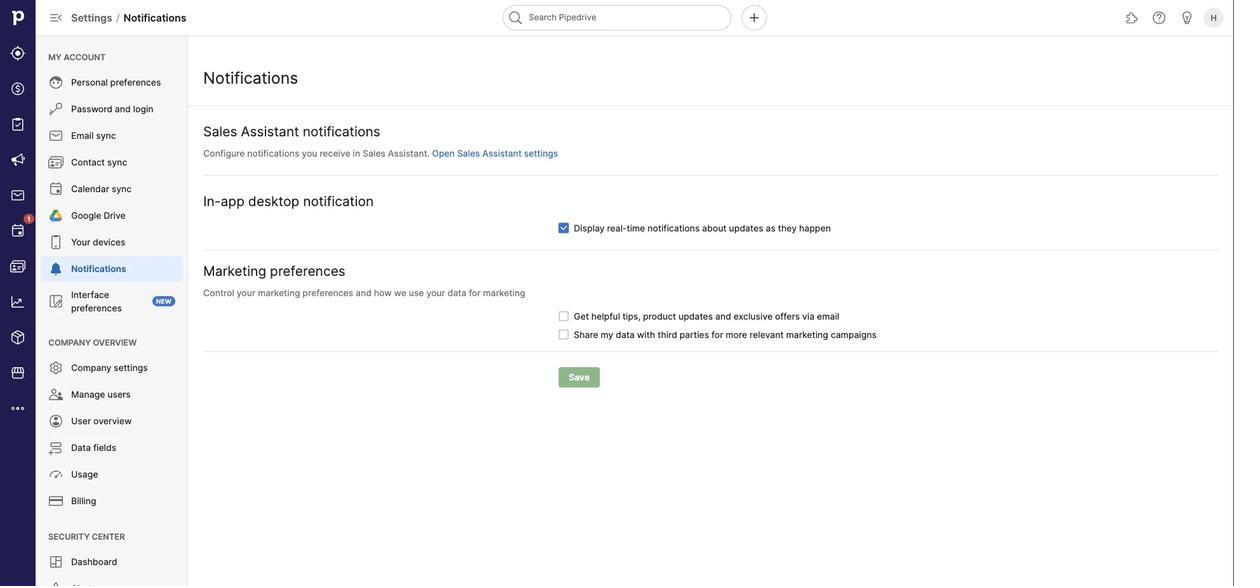 Task type: locate. For each thing, give the bounding box(es) containing it.
sync
[[96, 131, 116, 141], [107, 157, 127, 168], [112, 184, 132, 195]]

0 vertical spatial notifications
[[124, 11, 186, 24]]

0 vertical spatial assistant
[[241, 123, 299, 139]]

google drive link
[[41, 203, 183, 229]]

color undefined image
[[48, 102, 64, 117], [48, 128, 64, 144], [48, 155, 64, 170], [48, 208, 64, 224], [10, 224, 25, 239], [48, 235, 64, 250], [48, 361, 64, 376], [48, 387, 64, 403], [48, 441, 64, 456], [48, 467, 64, 483], [48, 494, 64, 509], [48, 582, 64, 587]]

color undefined image inside contact sync link
[[48, 155, 64, 170]]

sync for email sync
[[96, 131, 116, 141]]

data right use
[[448, 288, 467, 299]]

color undefined image right contacts icon
[[48, 262, 64, 277]]

1 horizontal spatial updates
[[729, 223, 763, 234]]

2 vertical spatial sync
[[112, 184, 132, 195]]

and
[[115, 104, 131, 115], [356, 288, 372, 299], [715, 311, 731, 322]]

personal preferences
[[71, 77, 161, 88]]

color undefined image left data
[[48, 441, 64, 456]]

2 horizontal spatial sales
[[457, 148, 480, 159]]

color undefined image for data fields
[[48, 441, 64, 456]]

offers
[[775, 311, 800, 322]]

insights image
[[10, 295, 25, 310]]

company
[[48, 338, 91, 348], [71, 363, 111, 374]]

color undefined image inside notifications link
[[48, 262, 64, 277]]

0 vertical spatial notifications
[[303, 123, 380, 139]]

app
[[221, 193, 245, 209]]

color undefined image inside billing link
[[48, 494, 64, 509]]

color undefined image left calendar
[[48, 182, 64, 197]]

marketing
[[258, 288, 300, 299], [483, 288, 525, 299], [786, 330, 828, 340]]

open sales assistant settings link
[[432, 148, 558, 159]]

drive
[[104, 211, 126, 221]]

color undefined image left contact
[[48, 155, 64, 170]]

fields
[[93, 443, 116, 454]]

usage
[[71, 470, 98, 481]]

password and login
[[71, 104, 153, 115]]

0 horizontal spatial sales
[[203, 123, 237, 139]]

your right use
[[426, 288, 445, 299]]

1 horizontal spatial assistant
[[482, 148, 522, 159]]

color undefined image inside email sync link
[[48, 128, 64, 144]]

color undefined image left manage on the bottom of page
[[48, 387, 64, 403]]

more
[[726, 330, 747, 340]]

2 vertical spatial notifications
[[71, 264, 126, 275]]

notifications
[[303, 123, 380, 139], [247, 148, 299, 159], [648, 223, 700, 234]]

1 horizontal spatial settings
[[524, 148, 558, 159]]

1 vertical spatial sync
[[107, 157, 127, 168]]

0 horizontal spatial settings
[[114, 363, 148, 374]]

5 color undefined image from the top
[[48, 414, 64, 429]]

color undefined image inside your devices 'link'
[[48, 235, 64, 250]]

overview up company settings link
[[93, 338, 137, 348]]

notification
[[303, 193, 374, 209]]

sales up "configure"
[[203, 123, 237, 139]]

data right 'my'
[[616, 330, 635, 340]]

color undefined image
[[48, 75, 64, 90], [48, 182, 64, 197], [48, 262, 64, 277], [48, 294, 64, 309], [48, 414, 64, 429], [48, 555, 64, 570]]

color undefined image inside 1 link
[[10, 224, 25, 239]]

updates left as
[[729, 223, 763, 234]]

marketplace image
[[10, 366, 25, 381]]

interface
[[71, 290, 109, 300]]

overview
[[93, 338, 137, 348], [93, 416, 132, 427]]

sync up drive
[[112, 184, 132, 195]]

0 vertical spatial sync
[[96, 131, 116, 141]]

color undefined image left password
[[48, 102, 64, 117]]

0 horizontal spatial assistant
[[241, 123, 299, 139]]

color undefined image left usage
[[48, 467, 64, 483]]

h
[[1211, 13, 1217, 23]]

google drive
[[71, 211, 126, 221]]

deals image
[[10, 81, 25, 97]]

marketing
[[203, 263, 266, 279]]

color undefined image left user
[[48, 414, 64, 429]]

color undefined image up contacts icon
[[10, 224, 25, 239]]

menu
[[36, 36, 188, 587]]

1 color undefined image from the top
[[48, 75, 64, 90]]

users
[[108, 390, 131, 400]]

color undefined image for password and login
[[48, 102, 64, 117]]

color undefined image for your devices
[[48, 235, 64, 250]]

1 vertical spatial updates
[[679, 311, 713, 322]]

0 vertical spatial color primary image
[[559, 223, 569, 233]]

third
[[658, 330, 677, 340]]

dashboard
[[71, 557, 117, 568]]

color undefined image inside data fields link
[[48, 441, 64, 456]]

color primary image
[[559, 223, 569, 233], [559, 312, 569, 322], [559, 330, 569, 340]]

2 vertical spatial and
[[715, 311, 731, 322]]

color undefined image inside usage link
[[48, 467, 64, 483]]

notifications up receive
[[303, 123, 380, 139]]

with
[[637, 330, 655, 340]]

settings
[[71, 11, 112, 24]]

0 horizontal spatial your
[[237, 288, 255, 299]]

get helpful tips, product updates and exclusive offers via email
[[574, 311, 839, 322]]

color undefined image left your
[[48, 235, 64, 250]]

your down marketing
[[237, 288, 255, 299]]

0 horizontal spatial and
[[115, 104, 131, 115]]

0 vertical spatial company
[[48, 338, 91, 348]]

1 color primary image from the top
[[559, 223, 569, 233]]

product
[[643, 311, 676, 322]]

password
[[71, 104, 112, 115]]

my
[[48, 52, 62, 62]]

desktop
[[248, 193, 299, 209]]

tips,
[[623, 311, 641, 322]]

color undefined image for notifications
[[48, 262, 64, 277]]

h button
[[1201, 5, 1227, 30]]

notifications down sales assistant notifications
[[247, 148, 299, 159]]

0 horizontal spatial for
[[469, 288, 481, 299]]

notifications menu item
[[36, 257, 188, 282]]

settings
[[524, 148, 558, 159], [114, 363, 148, 374]]

data fields link
[[41, 436, 183, 461]]

company down company overview
[[71, 363, 111, 374]]

sync right email
[[96, 131, 116, 141]]

company for company settings
[[71, 363, 111, 374]]

and left "login"
[[115, 104, 131, 115]]

color undefined image inside google drive link
[[48, 208, 64, 224]]

color undefined image down security
[[48, 555, 64, 570]]

company up company settings
[[48, 338, 91, 348]]

use
[[409, 288, 424, 299]]

company inside company settings link
[[71, 363, 111, 374]]

0 vertical spatial and
[[115, 104, 131, 115]]

manage users link
[[41, 382, 183, 408]]

preferences
[[110, 77, 161, 88], [270, 263, 345, 279], [303, 288, 353, 299], [71, 303, 122, 314]]

0 vertical spatial updates
[[729, 223, 763, 234]]

color undefined image for user overview
[[48, 414, 64, 429]]

color undefined image for email sync
[[48, 128, 64, 144]]

1 vertical spatial assistant
[[482, 148, 522, 159]]

manage
[[71, 390, 105, 400]]

3 color primary image from the top
[[559, 330, 569, 340]]

account
[[64, 52, 106, 62]]

preferences left how
[[303, 288, 353, 299]]

1
[[27, 215, 30, 223]]

marketing preferences
[[203, 263, 345, 279]]

for
[[469, 288, 481, 299], [712, 330, 723, 340]]

for left more
[[712, 330, 723, 340]]

preferences for personal preferences
[[110, 77, 161, 88]]

my
[[601, 330, 613, 340]]

exclusive
[[734, 311, 773, 322]]

color undefined image for dashboard
[[48, 555, 64, 570]]

1 horizontal spatial data
[[616, 330, 635, 340]]

0 horizontal spatial data
[[448, 288, 467, 299]]

0 vertical spatial overview
[[93, 338, 137, 348]]

my account
[[48, 52, 106, 62]]

overview down the manage users "link"
[[93, 416, 132, 427]]

color undefined image inside user overview link
[[48, 414, 64, 429]]

color undefined image inside personal preferences link
[[48, 75, 64, 90]]

1 horizontal spatial and
[[356, 288, 372, 299]]

2 color undefined image from the top
[[48, 182, 64, 197]]

preferences down interface at left
[[71, 303, 122, 314]]

preferences up "login"
[[110, 77, 161, 88]]

color undefined image left email
[[48, 128, 64, 144]]

color undefined image right 1 at the left
[[48, 208, 64, 224]]

3 color undefined image from the top
[[48, 262, 64, 277]]

color undefined image right marketplace icon
[[48, 361, 64, 376]]

color primary image left get
[[559, 312, 569, 322]]

0 vertical spatial settings
[[524, 148, 558, 159]]

notifications right time
[[648, 223, 700, 234]]

preferences up the control your marketing preferences and how we use your data for marketing
[[270, 263, 345, 279]]

products image
[[10, 330, 25, 346]]

2 horizontal spatial marketing
[[786, 330, 828, 340]]

manage users
[[71, 390, 131, 400]]

we
[[394, 288, 406, 299]]

1 horizontal spatial for
[[712, 330, 723, 340]]

data fields
[[71, 443, 116, 454]]

color undefined image left interface at left
[[48, 294, 64, 309]]

real-
[[607, 223, 627, 234]]

1 horizontal spatial notifications
[[303, 123, 380, 139]]

1 vertical spatial overview
[[93, 416, 132, 427]]

color undefined image inside the calendar sync link
[[48, 182, 64, 197]]

1 vertical spatial data
[[616, 330, 635, 340]]

sales assistant image
[[1180, 10, 1195, 25]]

sales right in
[[363, 148, 386, 159]]

your
[[237, 288, 255, 299], [426, 288, 445, 299]]

1 horizontal spatial marketing
[[483, 288, 525, 299]]

sales inbox image
[[10, 188, 25, 203]]

quick add image
[[747, 10, 762, 25]]

0 vertical spatial for
[[469, 288, 481, 299]]

2 vertical spatial notifications
[[648, 223, 700, 234]]

and left how
[[356, 288, 372, 299]]

2 vertical spatial color primary image
[[559, 330, 569, 340]]

6 color undefined image from the top
[[48, 555, 64, 570]]

2 horizontal spatial notifications
[[648, 223, 700, 234]]

as
[[766, 223, 776, 234]]

1 vertical spatial color primary image
[[559, 312, 569, 322]]

2 horizontal spatial and
[[715, 311, 731, 322]]

1 vertical spatial and
[[356, 288, 372, 299]]

4 color undefined image from the top
[[48, 294, 64, 309]]

color undefined image down "my"
[[48, 75, 64, 90]]

color undefined image inside the manage users "link"
[[48, 387, 64, 403]]

assistant up "configure"
[[241, 123, 299, 139]]

sync up the calendar sync link
[[107, 157, 127, 168]]

sales right open
[[457, 148, 480, 159]]

for right use
[[469, 288, 481, 299]]

color undefined image down security
[[48, 582, 64, 587]]

updates
[[729, 223, 763, 234], [679, 311, 713, 322]]

assistant right open
[[482, 148, 522, 159]]

receive
[[320, 148, 350, 159]]

control your marketing preferences and how we use your data for marketing
[[203, 288, 525, 299]]

new
[[156, 298, 171, 306]]

home image
[[8, 8, 27, 27]]

company settings
[[71, 363, 148, 374]]

more image
[[10, 401, 25, 417]]

your devices
[[71, 237, 125, 248]]

and up "share my data with third parties for more relevant marketing campaigns" at the bottom of the page
[[715, 311, 731, 322]]

color undefined image left billing
[[48, 494, 64, 509]]

color undefined image for billing
[[48, 494, 64, 509]]

company for company overview
[[48, 338, 91, 348]]

color undefined image inside the dashboard link
[[48, 555, 64, 570]]

save
[[569, 373, 590, 383]]

1 vertical spatial notifications
[[247, 148, 299, 159]]

data
[[448, 288, 467, 299], [616, 330, 635, 340]]

get
[[574, 311, 589, 322]]

calendar
[[71, 184, 109, 195]]

color undefined image for company settings
[[48, 361, 64, 376]]

1 vertical spatial company
[[71, 363, 111, 374]]

0 horizontal spatial updates
[[679, 311, 713, 322]]

updates up parties
[[679, 311, 713, 322]]

1 vertical spatial settings
[[114, 363, 148, 374]]

company overview
[[48, 338, 137, 348]]

color primary image left share
[[559, 330, 569, 340]]

1 vertical spatial for
[[712, 330, 723, 340]]

color undefined image inside company settings link
[[48, 361, 64, 376]]

preferences for marketing preferences
[[270, 263, 345, 279]]

color undefined image inside password and login link
[[48, 102, 64, 117]]

parties
[[680, 330, 709, 340]]

1 horizontal spatial your
[[426, 288, 445, 299]]

color primary image left 'display'
[[559, 223, 569, 233]]

relevant
[[750, 330, 784, 340]]



Task type: vqa. For each thing, say whether or not it's contained in the screenshot.
color primary icon corresponding to Sales Assistant notifications
yes



Task type: describe. For each thing, give the bounding box(es) containing it.
calendar sync
[[71, 184, 132, 195]]

security
[[48, 532, 90, 542]]

security center
[[48, 532, 125, 542]]

email
[[817, 311, 839, 322]]

calendar sync link
[[41, 177, 183, 202]]

happen
[[799, 223, 831, 234]]

color undefined image for manage users
[[48, 387, 64, 403]]

contact sync
[[71, 157, 127, 168]]

2 color primary image from the top
[[559, 312, 569, 322]]

usage link
[[41, 462, 183, 488]]

share
[[574, 330, 598, 340]]

settings / notifications
[[71, 11, 186, 24]]

billing
[[71, 496, 96, 507]]

color undefined image for calendar sync
[[48, 182, 64, 197]]

/
[[116, 11, 120, 24]]

color undefined image for personal preferences
[[48, 75, 64, 90]]

contact
[[71, 157, 105, 168]]

center
[[92, 532, 125, 542]]

Search Pipedrive field
[[503, 5, 731, 30]]

notifications link
[[41, 257, 183, 282]]

campaigns
[[831, 330, 877, 340]]

helpful
[[591, 311, 620, 322]]

color primary image for sales assistant notifications
[[559, 223, 569, 233]]

in-app desktop notification
[[203, 193, 374, 209]]

they
[[778, 223, 797, 234]]

your devices link
[[41, 230, 183, 255]]

preferences for interface preferences
[[71, 303, 122, 314]]

interface preferences
[[71, 290, 122, 314]]

email sync link
[[41, 123, 183, 149]]

sync for contact sync
[[107, 157, 127, 168]]

and inside menu
[[115, 104, 131, 115]]

0 vertical spatial data
[[448, 288, 467, 299]]

sync for calendar sync
[[112, 184, 132, 195]]

about
[[702, 223, 727, 234]]

via
[[802, 311, 815, 322]]

1 horizontal spatial sales
[[363, 148, 386, 159]]

leads image
[[10, 46, 25, 61]]

color undefined image for contact sync
[[48, 155, 64, 170]]

save button
[[559, 368, 600, 388]]

devices
[[93, 237, 125, 248]]

0 horizontal spatial marketing
[[258, 288, 300, 299]]

user overview link
[[41, 409, 183, 434]]

configure notifications you receive in sales assistant. open sales assistant settings
[[203, 148, 558, 159]]

display
[[574, 223, 605, 234]]

contacts image
[[10, 259, 25, 274]]

login
[[133, 104, 153, 115]]

1 menu
[[0, 0, 36, 587]]

menu containing personal preferences
[[36, 36, 188, 587]]

dashboard link
[[41, 550, 183, 575]]

password and login link
[[41, 97, 183, 122]]

menu toggle image
[[48, 10, 64, 25]]

color undefined image for usage
[[48, 467, 64, 483]]

notifications inside "menu item"
[[71, 264, 126, 275]]

2 your from the left
[[426, 288, 445, 299]]

user overview
[[71, 416, 132, 427]]

how
[[374, 288, 392, 299]]

1 vertical spatial notifications
[[203, 69, 298, 88]]

google
[[71, 211, 101, 221]]

your
[[71, 237, 90, 248]]

personal
[[71, 77, 108, 88]]

1 link
[[4, 214, 34, 245]]

overview for company overview
[[93, 338, 137, 348]]

user
[[71, 416, 91, 427]]

display real-time notifications about updates as they happen
[[574, 223, 831, 234]]

contact sync link
[[41, 150, 183, 175]]

color primary image for marketing preferences
[[559, 330, 569, 340]]

company settings link
[[41, 356, 183, 381]]

0 horizontal spatial notifications
[[247, 148, 299, 159]]

billing link
[[41, 489, 183, 514]]

share my data with third parties for more relevant marketing campaigns
[[574, 330, 877, 340]]

configure
[[203, 148, 245, 159]]

1 your from the left
[[237, 288, 255, 299]]

settings inside menu
[[114, 363, 148, 374]]

projects image
[[10, 117, 25, 132]]

color undefined image for interface preferences
[[48, 294, 64, 309]]

in-
[[203, 193, 221, 209]]

in
[[353, 148, 360, 159]]

email sync
[[71, 131, 116, 141]]

assistant.
[[388, 148, 430, 159]]

quick help image
[[1152, 10, 1167, 25]]

personal preferences link
[[41, 70, 183, 95]]

color undefined image for google drive
[[48, 208, 64, 224]]

overview for user overview
[[93, 416, 132, 427]]

sales assistant notifications
[[203, 123, 380, 139]]

campaigns image
[[10, 152, 25, 168]]

time
[[627, 223, 645, 234]]

control
[[203, 288, 234, 299]]



